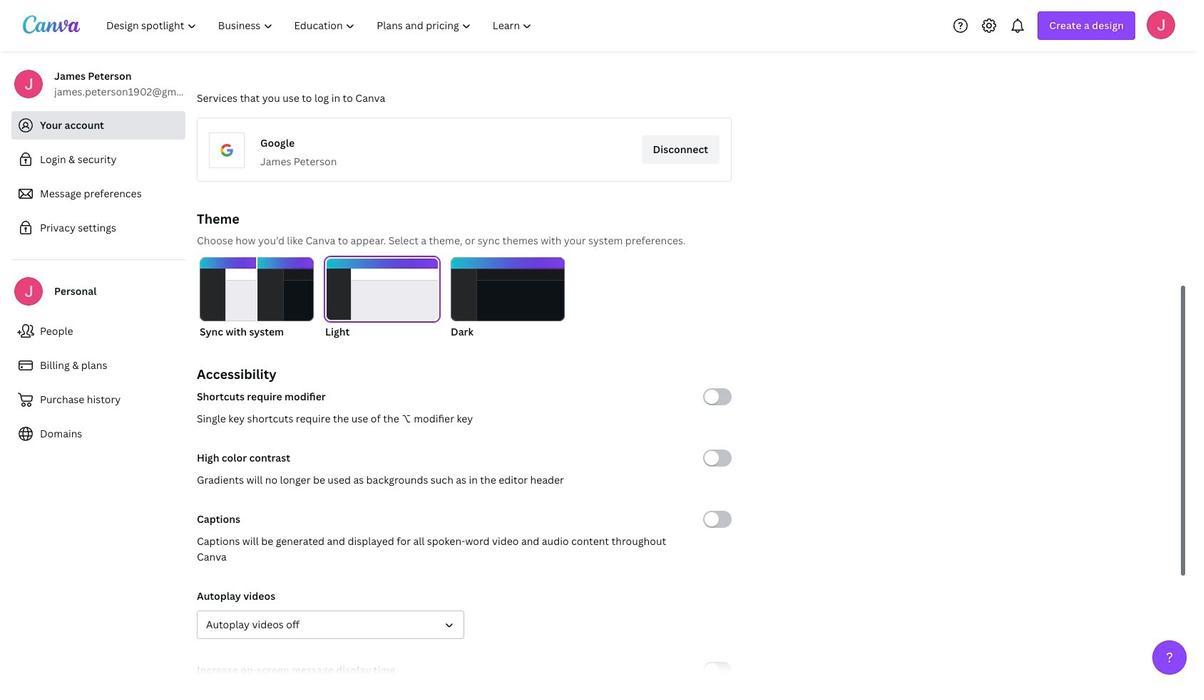 Task type: locate. For each thing, give the bounding box(es) containing it.
None button
[[200, 257, 314, 340], [325, 257, 439, 340], [451, 257, 565, 340], [197, 611, 464, 640], [200, 257, 314, 340], [325, 257, 439, 340], [451, 257, 565, 340], [197, 611, 464, 640]]

top level navigation element
[[97, 11, 544, 40]]

james peterson image
[[1147, 10, 1175, 39]]



Task type: vqa. For each thing, say whether or not it's contained in the screenshot.
Notes at the bottom left of the page
no



